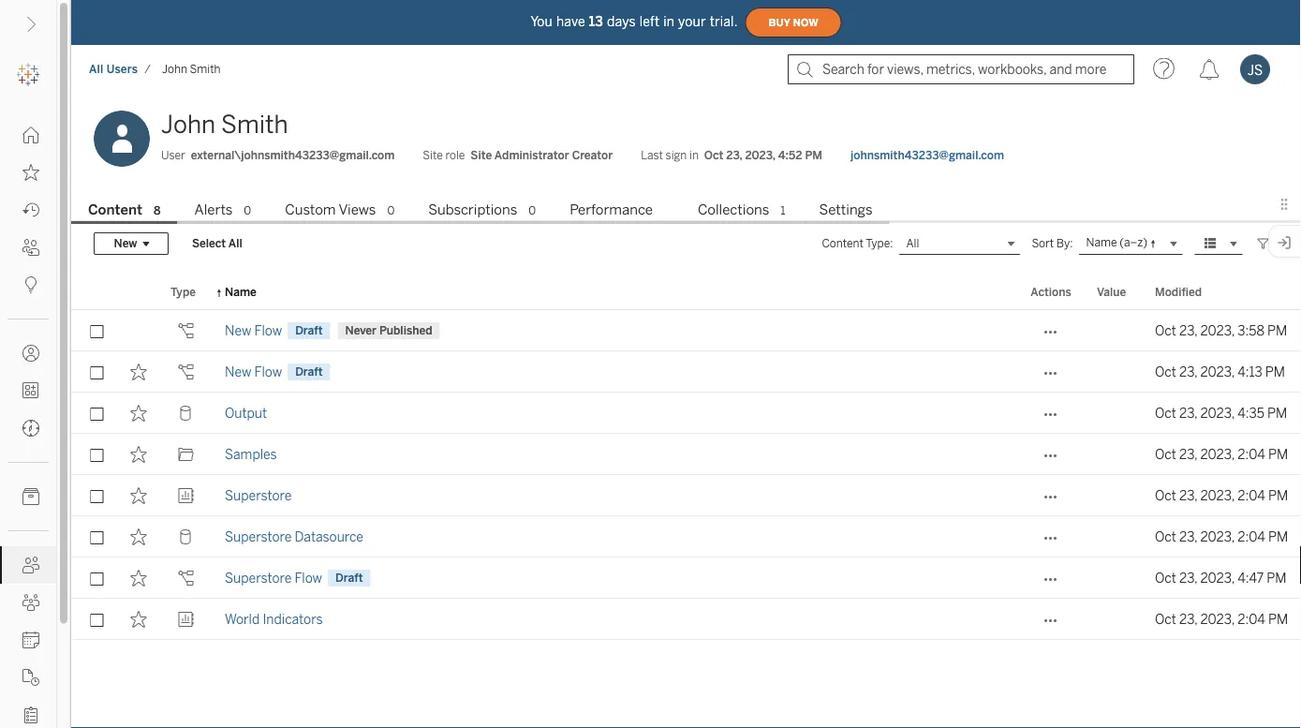 Task type: describe. For each thing, give the bounding box(es) containing it.
performance
[[570, 201, 653, 218]]

users
[[107, 62, 138, 76]]

world indicators link
[[225, 599, 323, 640]]

superstore flow link
[[225, 558, 322, 599]]

data source image
[[178, 529, 194, 545]]

draft for 2nd new flow 'link' from the top of the row group containing new flow
[[295, 365, 323, 379]]

0 vertical spatial smith
[[190, 62, 221, 76]]

Search for views, metrics, workbooks, and more text field
[[788, 54, 1135, 84]]

all for all users /
[[89, 62, 104, 76]]

subscriptions
[[429, 201, 518, 218]]

4:35
[[1238, 405, 1265, 421]]

alerts
[[195, 201, 233, 218]]

4:13
[[1238, 364, 1263, 380]]

row containing superstore
[[71, 475, 1302, 516]]

0 for alerts
[[244, 204, 251, 217]]

1 site from the left
[[423, 149, 443, 162]]

superstore for superstore datasource
[[225, 529, 292, 544]]

never
[[345, 324, 377, 337]]

2 site from the left
[[471, 149, 492, 162]]

0 vertical spatial john smith
[[162, 62, 221, 76]]

creator
[[572, 149, 613, 162]]

1 flow image from the top
[[178, 322, 194, 339]]

site role site administrator creator
[[423, 149, 613, 162]]

0 for custom views
[[387, 204, 395, 217]]

world
[[225, 611, 260, 627]]

new button
[[94, 232, 169, 255]]

johnsmith43233@gmail.com link
[[851, 147, 1005, 164]]

2 new flow link from the top
[[225, 351, 282, 393]]

13
[[589, 14, 604, 29]]

last sign in oct 23, 2023, 4:52 pm
[[641, 149, 823, 162]]

all users link
[[88, 61, 139, 77]]

sign
[[666, 149, 687, 162]]

john smith main content
[[71, 94, 1302, 728]]

(a–z)
[[1120, 236, 1148, 249]]

john smith inside john smith main content
[[161, 110, 288, 139]]

output
[[225, 405, 267, 421]]

external\johnsmith43233@gmail.com
[[191, 149, 395, 162]]

new inside popup button
[[114, 237, 137, 250]]

4:47
[[1238, 570, 1264, 586]]

buy
[[769, 17, 791, 28]]

2:04 for samples
[[1238, 447, 1266, 462]]

type
[[171, 285, 196, 298]]

type:
[[866, 237, 894, 250]]

sort by:
[[1032, 237, 1074, 250]]

sub-spaces tab list
[[71, 200, 1302, 224]]

flow image
[[178, 364, 194, 380]]

2 flow image from the top
[[178, 570, 194, 587]]

8
[[154, 204, 161, 217]]

0 vertical spatial flow
[[254, 323, 282, 338]]

samples link
[[225, 434, 277, 475]]

you
[[531, 14, 553, 29]]

select all
[[192, 237, 242, 250]]

superstore for superstore flow
[[225, 570, 292, 586]]

superstore flow
[[225, 570, 322, 586]]

0 vertical spatial john
[[162, 62, 187, 76]]

navigation panel element
[[0, 56, 56, 728]]

data source image
[[178, 405, 194, 422]]

days
[[607, 14, 636, 29]]

oct 23, 2023, 4:35 pm
[[1156, 405, 1288, 421]]

your
[[679, 14, 706, 29]]

3:58
[[1238, 323, 1265, 338]]

custom
[[285, 201, 336, 218]]

draft for first new flow 'link' from the top
[[295, 324, 323, 337]]

/
[[145, 62, 151, 76]]

have
[[557, 14, 586, 29]]

row group containing new flow
[[71, 310, 1302, 640]]

name (a–z)
[[1087, 236, 1148, 249]]

row containing world indicators
[[71, 599, 1302, 640]]

all users /
[[89, 62, 151, 76]]

by:
[[1057, 237, 1074, 250]]

all button
[[899, 232, 1021, 255]]

project image
[[178, 446, 194, 463]]

workbook image
[[178, 611, 194, 628]]

new flow for first new flow 'link' from the top
[[225, 323, 282, 338]]

john smith element
[[157, 62, 226, 76]]

2 row from the top
[[71, 351, 1302, 393]]

1
[[781, 204, 786, 217]]

4:52
[[779, 149, 803, 162]]

2 vertical spatial flow
[[295, 570, 322, 586]]

role
[[446, 149, 465, 162]]

oct 23, 2023, 4:47 pm
[[1156, 570, 1287, 586]]

new for first new flow 'link' from the top
[[225, 323, 252, 338]]

row containing superstore flow
[[71, 558, 1302, 599]]

johnsmith43233@gmail.com
[[851, 149, 1005, 162]]

1 new flow link from the top
[[225, 310, 282, 351]]

main navigation. press the up and down arrow keys to access links. element
[[0, 116, 56, 728]]

0 horizontal spatial in
[[664, 14, 675, 29]]

datasource
[[295, 529, 363, 544]]



Task type: locate. For each thing, give the bounding box(es) containing it.
1 vertical spatial new
[[225, 323, 252, 338]]

now
[[794, 17, 819, 28]]

workbook image
[[178, 487, 194, 504]]

1 vertical spatial new flow
[[225, 364, 282, 380]]

pm
[[805, 149, 823, 162], [1268, 323, 1288, 338], [1266, 364, 1286, 380], [1268, 405, 1288, 421], [1269, 447, 1289, 462], [1269, 488, 1289, 503], [1269, 529, 1289, 544], [1267, 570, 1287, 586], [1269, 611, 1289, 627]]

john
[[162, 62, 187, 76], [161, 110, 216, 139]]

1 vertical spatial cell
[[1086, 599, 1144, 640]]

content type:
[[822, 237, 894, 250]]

1 horizontal spatial in
[[690, 149, 699, 162]]

content inside sub-spaces tab list
[[88, 201, 143, 218]]

0
[[244, 204, 251, 217], [387, 204, 395, 217], [529, 204, 536, 217]]

4 oct 23, 2023, 2:04 pm from the top
[[1156, 611, 1289, 627]]

superstore datasource
[[225, 529, 363, 544]]

row containing superstore datasource
[[71, 516, 1302, 558]]

smith right /
[[190, 62, 221, 76]]

john smith up user
[[161, 110, 288, 139]]

1 horizontal spatial 0
[[387, 204, 395, 217]]

all inside all "popup button"
[[907, 237, 920, 250]]

4 row from the top
[[71, 434, 1302, 475]]

flow
[[254, 323, 282, 338], [254, 364, 282, 380], [295, 570, 322, 586]]

smith inside main content
[[221, 110, 288, 139]]

content for content type:
[[822, 237, 864, 250]]

flow image down data source image
[[178, 570, 194, 587]]

6 row from the top
[[71, 516, 1302, 558]]

collections
[[698, 201, 770, 218]]

1 vertical spatial john
[[161, 110, 216, 139]]

3 row from the top
[[71, 393, 1302, 434]]

1 horizontal spatial all
[[228, 237, 242, 250]]

user external\johnsmith43233@gmail.com
[[161, 149, 395, 162]]

2:04 for superstore
[[1238, 488, 1266, 503]]

1 horizontal spatial smith
[[221, 110, 288, 139]]

3 superstore from the top
[[225, 570, 292, 586]]

2 horizontal spatial 0
[[529, 204, 536, 217]]

all left users
[[89, 62, 104, 76]]

1 horizontal spatial site
[[471, 149, 492, 162]]

content
[[88, 201, 143, 218], [822, 237, 864, 250]]

output link
[[225, 393, 267, 434]]

3 oct 23, 2023, 2:04 pm from the top
[[1156, 529, 1289, 544]]

0 vertical spatial new
[[114, 237, 137, 250]]

2 horizontal spatial all
[[907, 237, 920, 250]]

actions
[[1031, 285, 1072, 298]]

user
[[161, 149, 185, 162]]

content for content
[[88, 201, 143, 218]]

world indicators
[[225, 611, 323, 627]]

never published
[[345, 324, 433, 337]]

1 cell from the top
[[1086, 351, 1144, 393]]

23,
[[727, 149, 743, 162], [1180, 323, 1198, 338], [1180, 364, 1198, 380], [1180, 405, 1198, 421], [1180, 447, 1198, 462], [1180, 488, 1198, 503], [1180, 529, 1198, 544], [1180, 570, 1198, 586], [1180, 611, 1198, 627]]

7 row from the top
[[71, 558, 1302, 599]]

draft
[[295, 324, 323, 337], [295, 365, 323, 379], [336, 571, 363, 585]]

john smith
[[162, 62, 221, 76], [161, 110, 288, 139]]

name for name
[[225, 285, 257, 298]]

john inside john smith main content
[[161, 110, 216, 139]]

1 horizontal spatial content
[[822, 237, 864, 250]]

1 new flow from the top
[[225, 323, 282, 338]]

new flow link
[[225, 310, 282, 351], [225, 351, 282, 393]]

administrator
[[495, 149, 569, 162]]

smith up user external\johnsmith43233@gmail.com
[[221, 110, 288, 139]]

2 cell from the top
[[1086, 599, 1144, 640]]

8 row from the top
[[71, 599, 1302, 640]]

2 vertical spatial new
[[225, 364, 252, 380]]

left
[[640, 14, 660, 29]]

views
[[339, 201, 376, 218]]

content up new popup button
[[88, 201, 143, 218]]

superstore down samples link
[[225, 488, 292, 503]]

list view image
[[1202, 235, 1219, 252]]

john right /
[[162, 62, 187, 76]]

oct 23, 2023, 2:04 pm for superstore datasource
[[1156, 529, 1289, 544]]

settings
[[820, 201, 873, 218]]

2 vertical spatial draft
[[336, 571, 363, 585]]

0 vertical spatial draft
[[295, 324, 323, 337]]

0 vertical spatial in
[[664, 14, 675, 29]]

in right "sign"
[[690, 149, 699, 162]]

all
[[89, 62, 104, 76], [228, 237, 242, 250], [907, 237, 920, 250]]

name (a–z) button
[[1079, 232, 1184, 255]]

2 0 from the left
[[387, 204, 395, 217]]

select all button
[[180, 232, 255, 255]]

indicators
[[263, 611, 323, 627]]

name down select all button
[[225, 285, 257, 298]]

grid containing new flow
[[71, 275, 1302, 728]]

select
[[192, 237, 226, 250]]

0 vertical spatial cell
[[1086, 351, 1144, 393]]

0 horizontal spatial smith
[[190, 62, 221, 76]]

superstore up world indicators
[[225, 570, 292, 586]]

buy now button
[[746, 7, 842, 37]]

cell for oct 23, 2023, 2:04 pm
[[1086, 599, 1144, 640]]

1 vertical spatial john smith
[[161, 110, 288, 139]]

1 vertical spatial name
[[225, 285, 257, 298]]

1 vertical spatial in
[[690, 149, 699, 162]]

1 oct 23, 2023, 2:04 pm from the top
[[1156, 447, 1289, 462]]

name for name (a–z)
[[1087, 236, 1118, 249]]

oct 23, 2023, 3:58 pm
[[1156, 323, 1288, 338]]

name inside dropdown button
[[1087, 236, 1118, 249]]

row group
[[71, 310, 1302, 640]]

0 vertical spatial content
[[88, 201, 143, 218]]

oct 23, 2023, 2:04 pm
[[1156, 447, 1289, 462], [1156, 488, 1289, 503], [1156, 529, 1289, 544], [1156, 611, 1289, 627]]

in inside john smith main content
[[690, 149, 699, 162]]

2:04
[[1238, 447, 1266, 462], [1238, 488, 1266, 503], [1238, 529, 1266, 544], [1238, 611, 1266, 627]]

value
[[1097, 285, 1127, 298]]

all for all
[[907, 237, 920, 250]]

3 2:04 from the top
[[1238, 529, 1266, 544]]

all right type:
[[907, 237, 920, 250]]

1 vertical spatial superstore
[[225, 529, 292, 544]]

0 vertical spatial new flow
[[225, 323, 282, 338]]

trial.
[[710, 14, 738, 29]]

site left role
[[423, 149, 443, 162]]

2 2:04 from the top
[[1238, 488, 1266, 503]]

0 horizontal spatial content
[[88, 201, 143, 218]]

all inside select all button
[[228, 237, 242, 250]]

0 horizontal spatial all
[[89, 62, 104, 76]]

0 horizontal spatial name
[[225, 285, 257, 298]]

in
[[664, 14, 675, 29], [690, 149, 699, 162]]

superstore
[[225, 488, 292, 503], [225, 529, 292, 544], [225, 570, 292, 586]]

sort
[[1032, 237, 1054, 250]]

site
[[423, 149, 443, 162], [471, 149, 492, 162]]

2 vertical spatial superstore
[[225, 570, 292, 586]]

site right role
[[471, 149, 492, 162]]

2 new flow from the top
[[225, 364, 282, 380]]

flow image
[[178, 322, 194, 339], [178, 570, 194, 587]]

published
[[380, 324, 433, 337]]

draft for superstore flow link
[[336, 571, 363, 585]]

1 horizontal spatial name
[[1087, 236, 1118, 249]]

5 row from the top
[[71, 475, 1302, 516]]

john up user
[[161, 110, 216, 139]]

1 vertical spatial smith
[[221, 110, 288, 139]]

smith
[[190, 62, 221, 76], [221, 110, 288, 139]]

superstore for superstore
[[225, 488, 292, 503]]

grid
[[71, 275, 1302, 728]]

cell
[[1086, 351, 1144, 393], [1086, 599, 1144, 640]]

oct 23, 2023, 2:04 pm for samples
[[1156, 447, 1289, 462]]

row
[[71, 310, 1302, 351], [71, 351, 1302, 393], [71, 393, 1302, 434], [71, 434, 1302, 475], [71, 475, 1302, 516], [71, 516, 1302, 558], [71, 558, 1302, 599], [71, 599, 1302, 640]]

new flow for 2nd new flow 'link' from the top of the row group containing new flow
[[225, 364, 282, 380]]

0 vertical spatial name
[[1087, 236, 1118, 249]]

buy now
[[769, 17, 819, 28]]

new
[[114, 237, 137, 250], [225, 323, 252, 338], [225, 364, 252, 380]]

you have 13 days left in your trial.
[[531, 14, 738, 29]]

0 vertical spatial superstore
[[225, 488, 292, 503]]

row containing samples
[[71, 434, 1302, 475]]

0 vertical spatial flow image
[[178, 322, 194, 339]]

new flow
[[225, 323, 282, 338], [225, 364, 282, 380]]

in right left
[[664, 14, 675, 29]]

superstore link
[[225, 475, 292, 516]]

2 superstore from the top
[[225, 529, 292, 544]]

0 for subscriptions
[[529, 204, 536, 217]]

name left (a–z)
[[1087, 236, 1118, 249]]

cell for oct 23, 2023, 4:13 pm
[[1086, 351, 1144, 393]]

superstore down superstore link
[[225, 529, 292, 544]]

last
[[641, 149, 663, 162]]

2:04 for superstore datasource
[[1238, 529, 1266, 544]]

0 horizontal spatial site
[[423, 149, 443, 162]]

superstore datasource link
[[225, 516, 363, 558]]

flow image down type
[[178, 322, 194, 339]]

1 0 from the left
[[244, 204, 251, 217]]

4 2:04 from the top
[[1238, 611, 1266, 627]]

1 vertical spatial flow image
[[178, 570, 194, 587]]

new for 2nd new flow 'link' from the top of the row group containing new flow
[[225, 364, 252, 380]]

1 vertical spatial content
[[822, 237, 864, 250]]

all right select
[[228, 237, 242, 250]]

0 right views
[[387, 204, 395, 217]]

oct 23, 2023, 4:13 pm
[[1156, 364, 1286, 380]]

2023,
[[746, 149, 776, 162], [1201, 323, 1235, 338], [1201, 364, 1235, 380], [1201, 405, 1235, 421], [1201, 447, 1235, 462], [1201, 488, 1235, 503], [1201, 529, 1235, 544], [1201, 570, 1235, 586], [1201, 611, 1235, 627]]

0 right alerts
[[244, 204, 251, 217]]

oct
[[705, 149, 724, 162], [1156, 323, 1177, 338], [1156, 364, 1177, 380], [1156, 405, 1177, 421], [1156, 447, 1177, 462], [1156, 488, 1177, 503], [1156, 529, 1177, 544], [1156, 570, 1177, 586], [1156, 611, 1177, 627]]

0 down administrator
[[529, 204, 536, 217]]

1 row from the top
[[71, 310, 1302, 351]]

3 0 from the left
[[529, 204, 536, 217]]

row containing output
[[71, 393, 1302, 434]]

modified
[[1156, 285, 1203, 298]]

name
[[1087, 236, 1118, 249], [225, 285, 257, 298]]

samples
[[225, 447, 277, 462]]

john smith right /
[[162, 62, 221, 76]]

1 vertical spatial flow
[[254, 364, 282, 380]]

1 vertical spatial draft
[[295, 365, 323, 379]]

custom views
[[285, 201, 376, 218]]

oct 23, 2023, 2:04 pm for superstore
[[1156, 488, 1289, 503]]

content down settings
[[822, 237, 864, 250]]

1 2:04 from the top
[[1238, 447, 1266, 462]]

0 horizontal spatial 0
[[244, 204, 251, 217]]

2 oct 23, 2023, 2:04 pm from the top
[[1156, 488, 1289, 503]]

1 superstore from the top
[[225, 488, 292, 503]]



Task type: vqa. For each thing, say whether or not it's contained in the screenshot.
the bottommost Name
yes



